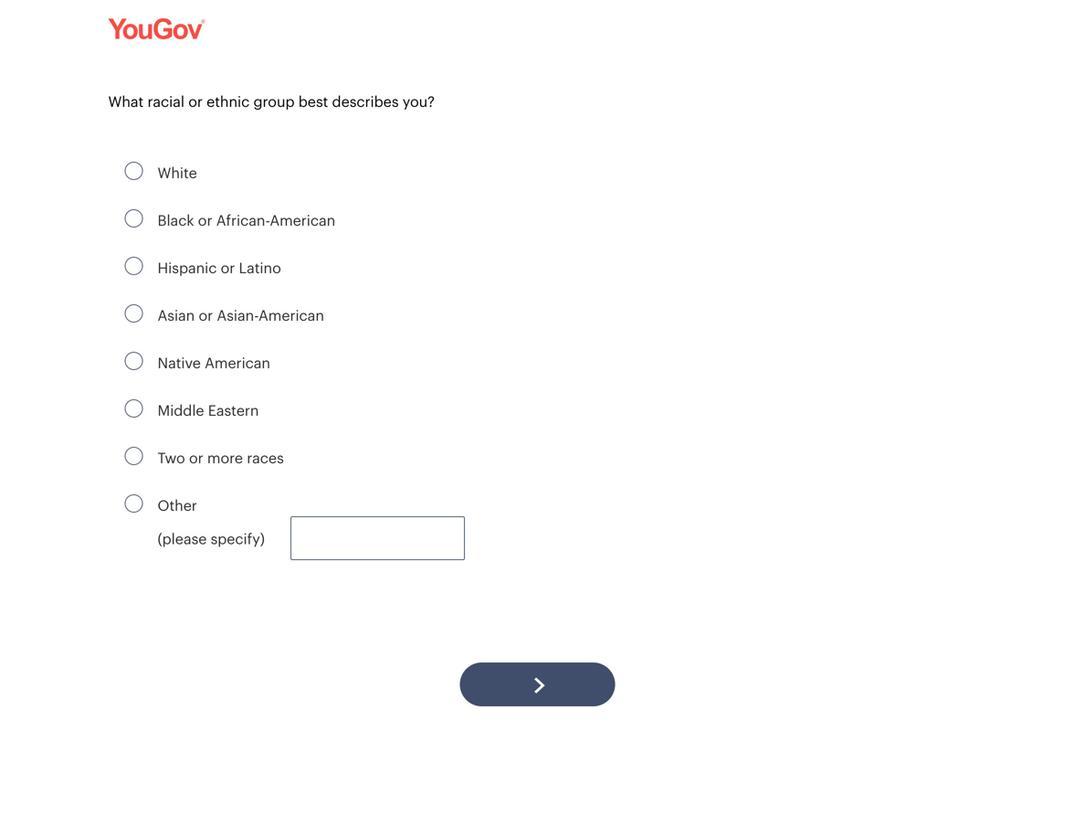 Task type: vqa. For each thing, say whether or not it's contained in the screenshot.
2nd "the" from the bottom of the page
no



Task type: locate. For each thing, give the bounding box(es) containing it.
group
[[254, 93, 295, 110]]

american up latino
[[270, 212, 336, 228]]

asian
[[158, 307, 195, 324]]

1 vertical spatial american
[[259, 307, 324, 324]]

best
[[299, 93, 328, 110]]

two
[[158, 449, 185, 466]]

middle eastern
[[158, 402, 259, 419]]

or for asian
[[199, 307, 213, 324]]

black or african-american
[[158, 212, 336, 228]]

or left latino
[[221, 259, 235, 276]]

or right black
[[198, 212, 212, 228]]

middle
[[158, 402, 204, 419]]

american down the asian-
[[205, 354, 270, 371]]

races
[[247, 449, 284, 466]]

or right asian
[[199, 307, 213, 324]]

american for asian-
[[259, 307, 324, 324]]

american
[[270, 212, 336, 228], [259, 307, 324, 324], [205, 354, 270, 371]]

what
[[108, 93, 144, 110]]

more
[[207, 449, 243, 466]]

asian-
[[217, 307, 259, 324]]

or
[[188, 93, 203, 110], [198, 212, 212, 228], [221, 259, 235, 276], [199, 307, 213, 324], [189, 449, 203, 466]]

hispanic
[[158, 259, 217, 276]]

0 vertical spatial american
[[270, 212, 336, 228]]

two or more races
[[158, 449, 284, 466]]

or right "two"
[[189, 449, 203, 466]]

american down latino
[[259, 307, 324, 324]]

what racial or ethnic group best describes you?
[[108, 93, 435, 110]]

2 vertical spatial american
[[205, 354, 270, 371]]



Task type: describe. For each thing, give the bounding box(es) containing it.
(please
[[158, 530, 207, 547]]

racial
[[148, 93, 185, 110]]

african-
[[216, 212, 270, 228]]

hispanic or latino
[[158, 259, 281, 276]]

latino
[[239, 259, 281, 276]]

right image
[[534, 677, 545, 694]]

ethnic
[[207, 93, 250, 110]]

Input for please specify text field
[[291, 516, 465, 560]]

describes
[[332, 93, 399, 110]]

or for black
[[198, 212, 212, 228]]

native
[[158, 354, 201, 371]]

you?
[[403, 93, 435, 110]]

specify)
[[211, 530, 265, 547]]

american for african-
[[270, 212, 336, 228]]

asian or asian-american
[[158, 307, 324, 324]]

eastern
[[208, 402, 259, 419]]

yougov logo image
[[108, 18, 205, 39]]

other
[[158, 497, 197, 514]]

or right racial
[[188, 93, 203, 110]]

or for hispanic
[[221, 259, 235, 276]]

native american
[[158, 354, 270, 371]]

(please specify)
[[158, 530, 265, 547]]

or for two
[[189, 449, 203, 466]]

black
[[158, 212, 194, 228]]

white
[[158, 164, 197, 181]]



